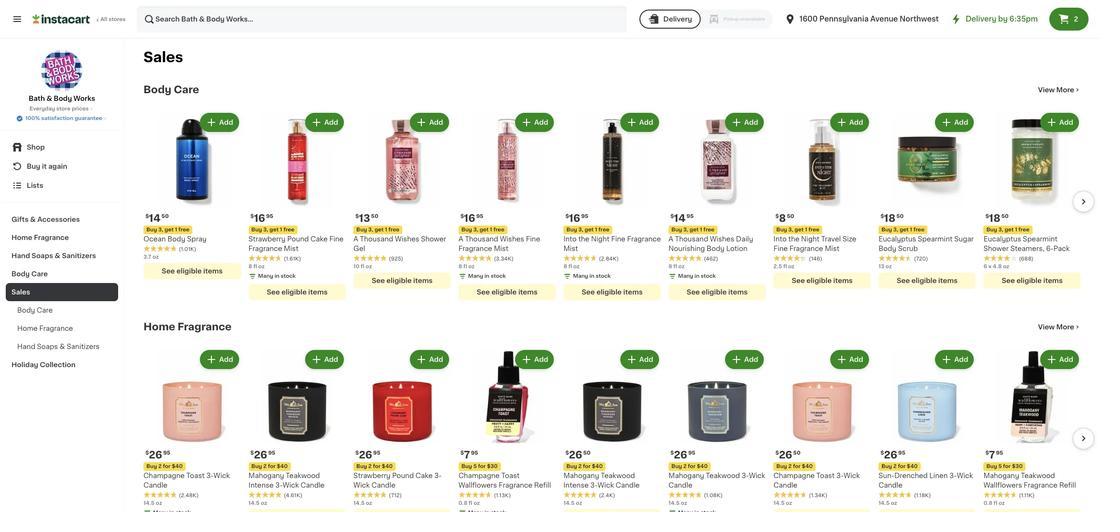 Task type: describe. For each thing, give the bounding box(es) containing it.
$ 14 50
[[145, 213, 169, 223]]

stores
[[109, 17, 126, 22]]

4.8
[[993, 264, 1002, 269]]

sugar
[[954, 236, 974, 242]]

add button for (462)
[[726, 114, 763, 131]]

hand for body
[[17, 343, 35, 350]]

buy 2 for $40 for (2.4k)
[[566, 464, 603, 469]]

works
[[74, 95, 95, 102]]

$ 7 95 for mahogany teakwood wallflowers fragrance refill
[[985, 450, 1003, 460]]

travel
[[821, 236, 841, 242]]

6 x 4.8 oz
[[984, 264, 1009, 269]]

1 horizontal spatial sales
[[143, 50, 183, 64]]

6:35pm
[[1009, 15, 1038, 22]]

fine for wishes
[[526, 236, 540, 242]]

strawberry for 26
[[354, 473, 390, 479]]

more for 7
[[1056, 324, 1074, 330]]

all stores
[[100, 17, 126, 22]]

add button for (712)
[[411, 351, 448, 368]]

see eligible items button for strawberry pound cake fine fragrance mist
[[248, 284, 346, 300]]

mist for into the night fine fragrance mist
[[564, 245, 578, 252]]

buy 2 for $40 for (712)
[[356, 464, 393, 469]]

product group containing 8
[[774, 111, 871, 289]]

delivery for delivery
[[663, 16, 692, 22]]

fragrance inside into the night fine fragrance mist
[[627, 236, 661, 242]]

into the night fine fragrance mist
[[564, 236, 661, 252]]

drenched
[[894, 473, 928, 479]]

95 for champagne toast 3-wick candle
[[163, 451, 170, 456]]

8 inside product group
[[779, 213, 786, 223]]

sales link
[[6, 283, 118, 301]]

shop link
[[6, 138, 118, 157]]

view more for 7
[[1038, 324, 1074, 330]]

view for 18
[[1038, 87, 1055, 93]]

teakwood for (4.61k)
[[286, 473, 320, 479]]

scrub
[[898, 245, 918, 252]]

95 for mahogany teakwood intense 3-wick candle
[[268, 451, 275, 456]]

(1.13k)
[[494, 493, 511, 498]]

8 fl oz for into the night fine fragrance mist
[[564, 264, 580, 269]]

hand soaps & sanitizers link for body care
[[6, 338, 118, 356]]

ocean
[[143, 236, 166, 242]]

2.5 fl oz
[[774, 264, 794, 269]]

$ for (146)
[[775, 214, 779, 219]]

lists link
[[6, 176, 118, 195]]

all stores link
[[33, 6, 126, 33]]

(1.08k)
[[704, 493, 723, 498]]

linen
[[929, 473, 948, 479]]

fragrance inside into the night travel size fine fragrance mist
[[789, 245, 823, 252]]

for for (1.11k)
[[1003, 464, 1011, 469]]

buy it again link
[[6, 157, 118, 176]]

items for eucalyptus spearmint shower steamers, 6-pack
[[1043, 277, 1063, 284]]

& right the 'gifts'
[[30, 216, 36, 223]]

14.5 oz for (4.61k)
[[248, 501, 267, 506]]

0 vertical spatial body care
[[143, 85, 199, 95]]

see eligible items for eucalyptus spearmint shower steamers, 6-pack
[[1002, 277, 1063, 284]]

cake for 16
[[311, 236, 328, 242]]

95 for a thousand wishes fine fragrance mist
[[476, 214, 483, 219]]

see for eucalyptus spearmint sugar body scrub
[[897, 277, 910, 284]]

add button for (1.61k)
[[306, 114, 343, 131]]

2.5
[[774, 264, 782, 269]]

delivery button
[[639, 10, 701, 29]]

holiday collection link
[[6, 356, 118, 374]]

see for eucalyptus spearmint shower steamers, 6-pack
[[1002, 277, 1015, 284]]

13 oz
[[879, 264, 892, 269]]

100% satisfaction guarantee
[[25, 116, 102, 121]]

home for &
[[11, 234, 32, 241]]

gifts & accessories link
[[6, 210, 118, 229]]

0 vertical spatial care
[[174, 85, 199, 95]]

everyday store prices
[[30, 106, 89, 111]]

16 for a
[[464, 213, 475, 223]]

shower inside a thousand wishes shower gel
[[421, 236, 446, 242]]

(925)
[[389, 256, 403, 261]]

(3.34k)
[[494, 256, 514, 261]]

14.5 oz for (2.4k)
[[564, 501, 582, 506]]

8 for into the night fine fragrance mist
[[564, 264, 567, 269]]

northwest
[[900, 15, 939, 22]]

3.7 oz
[[143, 254, 159, 259]]

fragrance inside mahogany teakwood wallflowers fragrance refill
[[1024, 482, 1058, 489]]

delivery by 6:35pm
[[966, 15, 1038, 22]]

1 vertical spatial sales
[[11, 289, 30, 296]]

pack
[[1054, 245, 1070, 252]]

14.5 oz for (1.18k)
[[879, 501, 897, 506]]

buy inside 'link'
[[27, 163, 40, 170]]

sun-drenched linen 3-wick candle
[[879, 473, 973, 489]]

add for (4.61k)
[[324, 356, 338, 363]]

1 vertical spatial care
[[31, 271, 48, 277]]

buy 3, get 1 free for ocean body spray
[[146, 227, 189, 232]]

14.5 for (1.18k)
[[879, 501, 890, 506]]

gifts & accessories
[[11, 216, 80, 223]]

100%
[[25, 116, 40, 121]]

26 for (4.61k)
[[254, 450, 267, 460]]

strawberry pound cake fine fragrance mist
[[248, 236, 344, 252]]

wick inside mahogany teakwood 3-wick candle
[[749, 473, 765, 479]]

(712)
[[389, 493, 402, 498]]

3, for a thousand wishes shower gel
[[368, 227, 373, 232]]

& down the 'accessories'
[[55, 253, 60, 259]]

free for into the night travel size fine fragrance mist
[[808, 227, 819, 232]]

home fragrance link for gifts & accessories
[[6, 229, 118, 247]]

champagne toast 3-wick candle for $ 26 95
[[143, 473, 230, 489]]

wishes for 14
[[710, 236, 734, 242]]

daily
[[736, 236, 753, 242]]

0 vertical spatial 13
[[359, 213, 370, 223]]

size
[[843, 236, 856, 242]]

5 for mahogany
[[998, 464, 1002, 469]]

champagne for $ 7 95
[[459, 473, 500, 479]]

intense for $ 26 95
[[248, 482, 274, 489]]

26 for (2.4k)
[[569, 450, 582, 460]]

10
[[354, 264, 359, 269]]

lotion
[[726, 245, 747, 252]]

14.5 oz for (2.48k)
[[143, 501, 162, 506]]

guarantee
[[75, 116, 102, 121]]

eucalyptus for body
[[879, 236, 916, 242]]

95 for sun-drenched linen 3-wick candle
[[898, 451, 905, 456]]

candle inside sun-drenched linen 3-wick candle
[[879, 482, 903, 489]]

a thousand wishes shower gel
[[354, 236, 446, 252]]

6
[[984, 264, 987, 269]]

add button for (925)
[[411, 114, 448, 131]]

gel
[[354, 245, 365, 252]]

2 button
[[1049, 8, 1089, 31]]

1 for a thousand wishes fine fragrance mist
[[490, 227, 492, 232]]

product group containing 13
[[354, 111, 451, 289]]

26 for (712)
[[359, 450, 372, 460]]

all
[[100, 17, 107, 22]]

it
[[42, 163, 47, 170]]

buy for (1.34k)
[[776, 464, 787, 469]]

bath & body works logo image
[[41, 50, 83, 92]]

1 vertical spatial body care link
[[6, 265, 118, 283]]

view for 7
[[1038, 324, 1055, 330]]

get for into the night travel size fine fragrance mist
[[795, 227, 804, 232]]

nourishing
[[669, 245, 705, 252]]

mahogany teakwood wallflowers fragrance refill
[[984, 473, 1076, 489]]

collection
[[40, 362, 75, 368]]

buy 3, get 1 free for into the night travel size fine fragrance mist
[[776, 227, 819, 232]]

mahogany for (2.4k)
[[564, 473, 599, 479]]

soaps for &
[[32, 253, 53, 259]]

sanitizers for body care
[[67, 343, 100, 350]]

$40 for (712)
[[382, 464, 393, 469]]

home fragrance for care
[[17, 325, 73, 332]]

pennsylvania
[[819, 15, 869, 22]]

$ 13 50
[[355, 213, 378, 223]]

(1.61k)
[[284, 256, 301, 261]]

items for strawberry pound cake fine fragrance mist
[[308, 289, 328, 295]]

shop
[[27, 144, 45, 151]]

1 vertical spatial body care
[[11, 271, 48, 277]]

candle inside strawberry pound cake 3- wick candle
[[372, 482, 395, 489]]

buy for (712)
[[356, 464, 367, 469]]

14.5 for (2.4k)
[[564, 501, 575, 506]]

buy for (1.13k)
[[461, 464, 472, 469]]

shower inside eucalyptus spearmint shower steamers, 6-pack
[[984, 245, 1009, 252]]

x
[[988, 264, 992, 269]]

2 inside button
[[1074, 16, 1078, 22]]

buy for (1.08k)
[[671, 464, 682, 469]]

home for care
[[17, 325, 38, 332]]

(720)
[[914, 256, 928, 261]]

mahogany teakwood intense 3-wick candle for $ 26 50
[[564, 473, 640, 489]]

add button for (2.4k)
[[621, 351, 658, 368]]

95 for a thousand wishes daily nourishing body lotion
[[686, 214, 694, 219]]

spearmint for scrub
[[918, 236, 953, 242]]

95 for strawberry pound cake fine fragrance mist
[[266, 214, 273, 219]]

$ 8 50
[[775, 213, 794, 223]]

100% satisfaction guarantee button
[[16, 113, 108, 122]]

buy for (2.4k)
[[566, 464, 577, 469]]

(2.4k)
[[599, 493, 615, 498]]

eucalyptus spearmint shower steamers, 6-pack
[[984, 236, 1070, 252]]

$40 for (2.48k)
[[172, 464, 183, 469]]

by
[[998, 15, 1008, 22]]

add for (462)
[[744, 119, 758, 126]]

for for (4.61k)
[[268, 464, 276, 469]]

$ for (1.08k)
[[670, 451, 674, 456]]

buy for (1.11k)
[[986, 464, 997, 469]]

again
[[48, 163, 67, 170]]

body inside eucalyptus spearmint sugar body scrub
[[879, 245, 896, 252]]

8 fl oz for a thousand wishes fine fragrance mist
[[459, 264, 475, 269]]

50 for eucalyptus spearmint shower steamers, 6-pack
[[1001, 214, 1009, 219]]

thousand for 13
[[360, 236, 393, 242]]

into for 8
[[774, 236, 787, 242]]

wick inside sun-drenched linen 3-wick candle
[[957, 473, 973, 479]]

a thousand wishes fine fragrance mist
[[459, 236, 540, 252]]

champagne toast wallflowers fragrance refill
[[459, 473, 551, 489]]



Task type: locate. For each thing, give the bounding box(es) containing it.
3, up the ocean
[[158, 227, 163, 232]]

buy for (720)
[[881, 227, 892, 232]]

1 vertical spatial hand soaps & sanitizers link
[[6, 338, 118, 356]]

2 vertical spatial body care
[[17, 307, 53, 314]]

1 horizontal spatial the
[[788, 236, 799, 242]]

3, for ocean body spray
[[158, 227, 163, 232]]

$ 14 95
[[670, 213, 694, 223]]

free for eucalyptus spearmint shower steamers, 6-pack
[[1019, 227, 1029, 232]]

toast up (1.13k)
[[501, 473, 520, 479]]

2 candle from the left
[[372, 482, 395, 489]]

$ for (1.11k)
[[985, 451, 989, 456]]

eucalyptus inside eucalyptus spearmint shower steamers, 6-pack
[[984, 236, 1021, 242]]

into the night travel size fine fragrance mist
[[774, 236, 856, 252]]

mahogany teakwood intense 3-wick candle for $ 26 95
[[248, 473, 325, 489]]

night up (2.84k)
[[591, 236, 610, 242]]

store
[[56, 106, 70, 111]]

see eligible items down (3.34k)
[[477, 289, 538, 295]]

free for ocean body spray
[[178, 227, 189, 232]]

3.7
[[143, 254, 151, 259]]

a inside a thousand wishes fine fragrance mist
[[459, 236, 463, 242]]

$ for (1.01k)
[[145, 214, 149, 219]]

$30 for mahogany
[[1012, 464, 1023, 469]]

night
[[591, 236, 610, 242], [801, 236, 820, 242]]

shower
[[421, 236, 446, 242], [984, 245, 1009, 252]]

fl for a thousand wishes fine fragrance mist
[[463, 264, 467, 269]]

5 3, from the left
[[263, 227, 268, 232]]

see eligible items button for a thousand wishes fine fragrance mist
[[459, 284, 556, 300]]

4 many in stock from the left
[[678, 273, 716, 279]]

3 many from the left
[[468, 273, 483, 279]]

2 horizontal spatial a
[[669, 236, 673, 242]]

$40 up (2.4k)
[[592, 464, 603, 469]]

wishes inside a thousand wishes daily nourishing body lotion
[[710, 236, 734, 242]]

0 horizontal spatial 0.8
[[459, 501, 467, 506]]

1 1 from the left
[[175, 227, 177, 232]]

4 get from the left
[[795, 227, 804, 232]]

see eligible items down (1.01k)
[[162, 268, 223, 274]]

champagne toast 3-wick candle up (1.34k) on the bottom right of the page
[[774, 473, 860, 489]]

1 vertical spatial hand
[[17, 343, 35, 350]]

night inside into the night travel size fine fragrance mist
[[801, 236, 820, 242]]

see eligible items button down (146)
[[774, 272, 871, 289]]

buy 3, get 1 free up a thousand wishes fine fragrance mist
[[461, 227, 504, 232]]

8 for strawberry pound cake fine fragrance mist
[[248, 264, 252, 269]]

instacart logo image
[[33, 13, 90, 25]]

eligible down (3.34k)
[[491, 289, 517, 295]]

1 vertical spatial 13
[[879, 264, 884, 269]]

toast for $ 26 95
[[186, 473, 205, 479]]

teakwood up (1.08k)
[[706, 473, 740, 479]]

4 26 from the left
[[779, 450, 792, 460]]

5 buy 3, get 1 free from the left
[[251, 227, 294, 232]]

3, up a thousand wishes fine fragrance mist
[[473, 227, 478, 232]]

95 for into the night fine fragrance mist
[[581, 214, 588, 219]]

stock down (462)
[[701, 273, 716, 279]]

Search field
[[138, 7, 626, 32]]

$40 up '(4.61k)'
[[277, 464, 288, 469]]

buy 3, get 1 free up eucalyptus spearmint shower steamers, 6-pack
[[986, 227, 1029, 232]]

many in stock down the (1.61k)
[[258, 273, 296, 279]]

3 for from the left
[[583, 464, 591, 469]]

$ for (2.84k)
[[565, 214, 569, 219]]

spearmint inside eucalyptus spearmint sugar body scrub
[[918, 236, 953, 242]]

holiday
[[11, 362, 38, 368]]

refill inside mahogany teakwood wallflowers fragrance refill
[[1059, 482, 1076, 489]]

1 up a thousand wishes fine fragrance mist
[[490, 227, 492, 232]]

& up holiday collection link
[[60, 343, 65, 350]]

fine inside a thousand wishes fine fragrance mist
[[526, 236, 540, 242]]

7 3, from the left
[[683, 227, 688, 232]]

see for strawberry pound cake fine fragrance mist
[[267, 289, 280, 295]]

the inside into the night fine fragrance mist
[[578, 236, 589, 242]]

2 night from the left
[[801, 236, 820, 242]]

3 $ 26 95 from the left
[[250, 450, 275, 460]]

1 horizontal spatial mahogany teakwood intense 3-wick candle
[[564, 473, 640, 489]]

9 1 from the left
[[1015, 227, 1017, 232]]

3 3, from the left
[[578, 227, 583, 232]]

50 for eucalyptus spearmint sugar body scrub
[[896, 214, 904, 219]]

teakwood up (2.4k)
[[601, 473, 635, 479]]

view more for 18
[[1038, 87, 1074, 93]]

5 buy 2 for $40 from the left
[[251, 464, 288, 469]]

5 up mahogany teakwood wallflowers fragrance refill
[[998, 464, 1002, 469]]

2 buy 5 for $30 from the left
[[986, 464, 1023, 469]]

product group
[[143, 111, 241, 279], [248, 111, 346, 300], [354, 111, 451, 289], [459, 111, 556, 300], [564, 111, 661, 300], [669, 111, 766, 300], [774, 111, 871, 289], [879, 111, 976, 289], [984, 111, 1081, 289], [143, 348, 241, 512], [248, 348, 346, 512], [354, 348, 451, 512], [459, 348, 556, 512], [564, 348, 661, 512], [669, 348, 766, 512], [774, 348, 871, 512], [879, 348, 976, 512], [984, 348, 1081, 512]]

into inside into the night travel size fine fragrance mist
[[774, 236, 787, 242]]

$40 for (1.18k)
[[907, 464, 918, 469]]

1 horizontal spatial pound
[[392, 473, 414, 479]]

1 $ 26 50 from the left
[[565, 450, 591, 460]]

wishes up lotion
[[710, 236, 734, 242]]

add for (1.11k)
[[1059, 356, 1073, 363]]

9 for from the left
[[1003, 464, 1011, 469]]

strawberry pound cake 3- wick candle
[[354, 473, 442, 489]]

mist inside into the night travel size fine fragrance mist
[[825, 245, 839, 252]]

14.5 oz for (1.34k)
[[774, 501, 792, 506]]

1600 pennsylvania avenue northwest
[[800, 15, 939, 22]]

1 horizontal spatial shower
[[984, 245, 1009, 252]]

0.8 fl oz for champagne toast wallflowers fragrance refill
[[459, 501, 480, 506]]

2 horizontal spatial toast
[[816, 473, 835, 479]]

2 18 from the left
[[989, 213, 1000, 223]]

1 $ 16 95 from the left
[[565, 213, 588, 223]]

1 vertical spatial view more
[[1038, 324, 1074, 330]]

fl down into the night fine fragrance mist
[[568, 264, 572, 269]]

1 more from the top
[[1056, 87, 1074, 93]]

get
[[165, 227, 174, 232], [375, 227, 384, 232], [585, 227, 594, 232], [795, 227, 804, 232], [270, 227, 279, 232], [480, 227, 489, 232], [690, 227, 699, 232], [900, 227, 909, 232], [1005, 227, 1014, 232]]

care
[[174, 85, 199, 95], [31, 271, 48, 277], [37, 307, 53, 314]]

0 horizontal spatial 14
[[149, 213, 160, 223]]

toast up (2.48k)
[[186, 473, 205, 479]]

1 horizontal spatial 0.8 fl oz
[[984, 501, 1005, 506]]

2 for (2.48k)
[[158, 464, 162, 469]]

night inside into the night fine fragrance mist
[[591, 236, 610, 242]]

$ 26 50 for champagne toast 3-wick candle
[[775, 450, 801, 460]]

2 buy 2 for $40 from the left
[[356, 464, 393, 469]]

fine
[[611, 236, 625, 242], [329, 236, 344, 242], [526, 236, 540, 242], [774, 245, 788, 252]]

1 0.8 fl oz from the left
[[459, 501, 480, 506]]

0 horizontal spatial $ 16 95
[[250, 213, 273, 223]]

3 1 from the left
[[595, 227, 597, 232]]

1 14.5 oz from the left
[[143, 501, 162, 506]]

14.5 for (712)
[[354, 501, 365, 506]]

2 $40 from the left
[[382, 464, 393, 469]]

free up eucalyptus spearmint shower steamers, 6-pack
[[1019, 227, 1029, 232]]

add for (1.61k)
[[324, 119, 338, 126]]

8 fl oz down into the night fine fragrance mist
[[564, 264, 580, 269]]

1 horizontal spatial intense
[[564, 482, 589, 489]]

fl
[[361, 264, 364, 269], [568, 264, 572, 269], [783, 264, 787, 269], [253, 264, 257, 269], [463, 264, 467, 269], [673, 264, 677, 269], [469, 501, 472, 506], [994, 501, 997, 506]]

fl for a thousand wishes shower gel
[[361, 264, 364, 269]]

many down into the night fine fragrance mist
[[573, 273, 588, 279]]

1600
[[800, 15, 818, 22]]

1 horizontal spatial champagne
[[459, 473, 500, 479]]

spray
[[187, 236, 207, 242]]

2 14.5 oz from the left
[[354, 501, 372, 506]]

3 8 fl oz from the left
[[459, 264, 475, 269]]

2 vertical spatial care
[[37, 307, 53, 314]]

1 teakwood from the left
[[601, 473, 635, 479]]

3 $ 16 95 from the left
[[460, 213, 483, 223]]

0 horizontal spatial 13
[[359, 213, 370, 223]]

14
[[149, 213, 160, 223], [674, 213, 686, 223]]

strawberry inside strawberry pound cake 3- wick candle
[[354, 473, 390, 479]]

mahogany for (4.61k)
[[248, 473, 284, 479]]

champagne up (1.34k) on the bottom right of the page
[[774, 473, 815, 479]]

1 horizontal spatial wallflowers
[[984, 482, 1022, 489]]

1 vertical spatial item carousel region
[[130, 344, 1094, 512]]

2 16 from the left
[[254, 213, 265, 223]]

many in stock
[[573, 273, 611, 279], [258, 273, 296, 279], [468, 273, 506, 279], [678, 273, 716, 279]]

fine inside into the night fine fragrance mist
[[611, 236, 625, 242]]

3, down "$ 13 50"
[[368, 227, 373, 232]]

eligible down (146)
[[807, 277, 832, 284]]

bath
[[29, 95, 45, 102]]

mahogany inside mahogany teakwood wallflowers fragrance refill
[[984, 473, 1019, 479]]

hand up holiday
[[17, 343, 35, 350]]

& up the 'everyday'
[[46, 95, 52, 102]]

soaps down gifts & accessories
[[32, 253, 53, 259]]

2 for from the left
[[373, 464, 381, 469]]

3 thousand from the left
[[675, 236, 708, 242]]

0.8 down champagne toast wallflowers fragrance refill
[[459, 501, 467, 506]]

the for 8
[[788, 236, 799, 242]]

many in stock for a thousand wishes fine fragrance mist
[[468, 273, 506, 279]]

1 horizontal spatial 5
[[998, 464, 1002, 469]]

delivery by 6:35pm link
[[950, 13, 1038, 25]]

a
[[354, 236, 358, 242], [459, 236, 463, 242], [669, 236, 673, 242]]

wishes for 13
[[395, 236, 419, 242]]

0 vertical spatial sanitizers
[[62, 253, 96, 259]]

teakwood
[[601, 473, 635, 479], [286, 473, 320, 479], [706, 473, 740, 479], [1021, 473, 1055, 479]]

get up ocean body spray
[[165, 227, 174, 232]]

1 for into the night travel size fine fragrance mist
[[805, 227, 807, 232]]

1 vertical spatial soaps
[[37, 343, 58, 350]]

champagne inside champagne toast wallflowers fragrance refill
[[459, 473, 500, 479]]

16 up into the night fine fragrance mist
[[569, 213, 580, 223]]

fragrance inside champagne toast wallflowers fragrance refill
[[499, 482, 532, 489]]

0 horizontal spatial shower
[[421, 236, 446, 242]]

1 8 fl oz from the left
[[564, 264, 580, 269]]

6 14.5 oz from the left
[[669, 501, 687, 506]]

8 free from the left
[[913, 227, 924, 232]]

50 inside "$ 13 50"
[[371, 214, 378, 219]]

item carousel region containing 26
[[130, 344, 1094, 512]]

2 for (1.08k)
[[683, 464, 687, 469]]

2 horizontal spatial 16
[[569, 213, 580, 223]]

1 horizontal spatial 7
[[989, 450, 995, 460]]

6-
[[1046, 245, 1054, 252]]

7 get from the left
[[690, 227, 699, 232]]

1 horizontal spatial strawberry
[[354, 473, 390, 479]]

(1.11k)
[[1019, 493, 1035, 498]]

14 for $ 14 50
[[149, 213, 160, 223]]

0 horizontal spatial champagne
[[143, 473, 185, 479]]

2 $30 from the left
[[1012, 464, 1023, 469]]

free for eucalyptus spearmint sugar body scrub
[[913, 227, 924, 232]]

prices
[[72, 106, 89, 111]]

95 for mahogany teakwood 3-wick candle
[[688, 451, 695, 456]]

0 horizontal spatial 7
[[464, 450, 470, 460]]

2 horizontal spatial champagne
[[774, 473, 815, 479]]

refill
[[534, 482, 551, 489], [1059, 482, 1076, 489]]

see
[[162, 268, 175, 274], [372, 277, 385, 284], [792, 277, 805, 284], [897, 277, 910, 284], [1002, 277, 1015, 284], [582, 289, 595, 295], [267, 289, 280, 295], [477, 289, 490, 295], [687, 289, 700, 295]]

$ inside $ 8 50
[[775, 214, 779, 219]]

1 horizontal spatial $ 16 95
[[460, 213, 483, 223]]

delivery inside button
[[663, 16, 692, 22]]

buy 2 for $40 up 'drenched'
[[881, 464, 918, 469]]

0 horizontal spatial a
[[354, 236, 358, 242]]

add button
[[201, 114, 238, 131], [306, 114, 343, 131], [411, 114, 448, 131], [516, 114, 553, 131], [621, 114, 658, 131], [726, 114, 763, 131], [831, 114, 868, 131], [936, 114, 973, 131], [1041, 114, 1078, 131], [201, 351, 238, 368], [306, 351, 343, 368], [411, 351, 448, 368], [516, 351, 553, 368], [621, 351, 658, 368], [726, 351, 763, 368], [831, 351, 868, 368], [936, 351, 973, 368], [1041, 351, 1078, 368]]

1 horizontal spatial wishes
[[500, 236, 524, 242]]

2 for (712)
[[368, 464, 372, 469]]

0 horizontal spatial pound
[[287, 236, 309, 242]]

buy 3, get 1 free down "$ 13 50"
[[356, 227, 399, 232]]

hand soaps & sanitizers
[[11, 253, 96, 259], [17, 343, 100, 350]]

mist inside the strawberry pound cake fine fragrance mist
[[284, 245, 298, 252]]

$ 18 50 up "scrub"
[[880, 213, 904, 223]]

0 horizontal spatial 16
[[254, 213, 265, 223]]

0 vertical spatial hand soaps & sanitizers link
[[6, 247, 118, 265]]

free up eucalyptus spearmint sugar body scrub
[[913, 227, 924, 232]]

add button for (1.11k)
[[1041, 351, 1078, 368]]

candle inside mahogany teakwood 3-wick candle
[[669, 482, 692, 489]]

many in stock down (2.84k)
[[573, 273, 611, 279]]

6 3, from the left
[[473, 227, 478, 232]]

8 fl oz
[[564, 264, 580, 269], [248, 264, 265, 269], [459, 264, 475, 269], [669, 264, 685, 269]]

0 vertical spatial view more
[[1038, 87, 1074, 93]]

1 horizontal spatial buy 5 for $30
[[986, 464, 1023, 469]]

fl down a thousand wishes fine fragrance mist
[[463, 264, 467, 269]]

add for (3.34k)
[[534, 119, 548, 126]]

2 horizontal spatial thousand
[[675, 236, 708, 242]]

$ 16 95 up a thousand wishes fine fragrance mist
[[460, 213, 483, 223]]

5 for from the left
[[268, 464, 276, 469]]

thousand up nourishing
[[675, 236, 708, 242]]

1 horizontal spatial 0.8
[[984, 501, 992, 506]]

lists
[[27, 182, 43, 189]]

0 horizontal spatial thousand
[[360, 236, 393, 242]]

$40
[[172, 464, 183, 469], [382, 464, 393, 469], [592, 464, 603, 469], [802, 464, 813, 469], [277, 464, 288, 469], [697, 464, 708, 469], [907, 464, 918, 469]]

view
[[1038, 87, 1055, 93], [1038, 324, 1055, 330]]

1 vertical spatial sanitizers
[[67, 343, 100, 350]]

get up into the night travel size fine fragrance mist
[[795, 227, 804, 232]]

home fragrance for &
[[11, 234, 69, 241]]

free up into the night fine fragrance mist
[[598, 227, 609, 232]]

in
[[590, 273, 594, 279], [274, 273, 279, 279], [484, 273, 489, 279], [695, 273, 699, 279]]

5 get from the left
[[270, 227, 279, 232]]

fine for cake
[[329, 236, 344, 242]]

free for into the night fine fragrance mist
[[598, 227, 609, 232]]

thousand inside a thousand wishes shower gel
[[360, 236, 393, 242]]

1 vertical spatial strawberry
[[354, 473, 390, 479]]

95 for champagne toast wallflowers fragrance refill
[[471, 451, 478, 456]]

95 inside $ 14 95
[[686, 214, 694, 219]]

2 $ 16 95 from the left
[[250, 213, 273, 223]]

fl right the 2.5
[[783, 264, 787, 269]]

eligible for eucalyptus spearmint shower steamers, 6-pack
[[1017, 277, 1042, 284]]

1 horizontal spatial $ 18 50
[[985, 213, 1009, 223]]

14.5 oz for (1.08k)
[[669, 501, 687, 506]]

0 vertical spatial sales
[[143, 50, 183, 64]]

fine inside the strawberry pound cake fine fragrance mist
[[329, 236, 344, 242]]

mist for a thousand wishes fine fragrance mist
[[494, 245, 508, 252]]

mahogany for (1.08k)
[[669, 473, 704, 479]]

8 get from the left
[[900, 227, 909, 232]]

1 vertical spatial more
[[1056, 324, 1074, 330]]

refill for mahogany teakwood wallflowers fragrance refill
[[1059, 482, 1076, 489]]

thousand
[[360, 236, 393, 242], [465, 236, 498, 242], [675, 236, 708, 242]]

2 toast from the left
[[816, 473, 835, 479]]

spearmint inside eucalyptus spearmint shower steamers, 6-pack
[[1023, 236, 1058, 242]]

1 for into the night fine fragrance mist
[[595, 227, 597, 232]]

champagne up (1.13k)
[[459, 473, 500, 479]]

wishes inside a thousand wishes fine fragrance mist
[[500, 236, 524, 242]]

18
[[884, 213, 895, 223], [989, 213, 1000, 223]]

cake inside the strawberry pound cake fine fragrance mist
[[311, 236, 328, 242]]

0 horizontal spatial buy 5 for $30
[[461, 464, 498, 469]]

buy 3, get 1 free up "scrub"
[[881, 227, 924, 232]]

buy for (1.61k)
[[251, 227, 262, 232]]

cake
[[311, 236, 328, 242], [416, 473, 433, 479]]

1 horizontal spatial 18
[[989, 213, 1000, 223]]

0 vertical spatial hand
[[11, 253, 30, 259]]

26
[[149, 450, 162, 460], [359, 450, 372, 460], [569, 450, 582, 460], [779, 450, 792, 460], [254, 450, 267, 460], [674, 450, 687, 460], [884, 450, 897, 460]]

2 0.8 from the left
[[984, 501, 992, 506]]

add button for (4.61k)
[[306, 351, 343, 368]]

2 $ 18 50 from the left
[[985, 213, 1009, 223]]

0 horizontal spatial sales
[[11, 289, 30, 296]]

2 $ 26 95 from the left
[[355, 450, 380, 460]]

3 in from the left
[[484, 273, 489, 279]]

2 horizontal spatial $ 16 95
[[565, 213, 588, 223]]

sanitizers
[[62, 253, 96, 259], [67, 343, 100, 350]]

8 fl oz for strawberry pound cake fine fragrance mist
[[248, 264, 265, 269]]

pound inside strawberry pound cake 3- wick candle
[[392, 473, 414, 479]]

16
[[569, 213, 580, 223], [254, 213, 265, 223], [464, 213, 475, 223]]

home fragrance
[[11, 234, 69, 241], [143, 322, 232, 332], [17, 325, 73, 332]]

spearmint up 6-
[[1023, 236, 1058, 242]]

add button for (720)
[[936, 114, 973, 131]]

2 champagne toast 3-wick candle from the left
[[774, 473, 860, 489]]

2 horizontal spatial wishes
[[710, 236, 734, 242]]

1 up into the night fine fragrance mist
[[595, 227, 597, 232]]

0 vertical spatial soaps
[[32, 253, 53, 259]]

3,
[[158, 227, 163, 232], [368, 227, 373, 232], [578, 227, 583, 232], [788, 227, 793, 232], [263, 227, 268, 232], [473, 227, 478, 232], [683, 227, 688, 232], [893, 227, 898, 232], [998, 227, 1003, 232]]

thousand inside a thousand wishes fine fragrance mist
[[465, 236, 498, 242]]

&
[[46, 95, 52, 102], [30, 216, 36, 223], [55, 253, 60, 259], [60, 343, 65, 350]]

in down into the night fine fragrance mist
[[590, 273, 594, 279]]

0 horizontal spatial spearmint
[[918, 236, 953, 242]]

7 candle from the left
[[879, 482, 903, 489]]

2 vertical spatial body care link
[[6, 301, 118, 319]]

fragrance
[[34, 234, 69, 241], [627, 236, 661, 242], [789, 245, 823, 252], [248, 245, 282, 252], [459, 245, 492, 252], [178, 322, 232, 332], [39, 325, 73, 332], [499, 482, 532, 489], [1024, 482, 1058, 489]]

everyday
[[30, 106, 55, 111]]

3- inside mahogany teakwood 3-wick candle
[[742, 473, 749, 479]]

4 8 fl oz from the left
[[669, 264, 685, 269]]

into for 16
[[564, 236, 577, 242]]

add button for (1.18k)
[[936, 351, 973, 368]]

0 horizontal spatial wallflowers
[[459, 482, 497, 489]]

add for (2.4k)
[[639, 356, 653, 363]]

$ for (462)
[[670, 214, 674, 219]]

sanitizers up holiday collection link
[[67, 343, 100, 350]]

mahogany up (2.4k)
[[564, 473, 599, 479]]

see eligible items for strawberry pound cake fine fragrance mist
[[267, 289, 328, 295]]

2 intense from the left
[[248, 482, 274, 489]]

the inside into the night travel size fine fragrance mist
[[788, 236, 799, 242]]

see eligible items
[[162, 268, 223, 274], [372, 277, 433, 284], [792, 277, 853, 284], [897, 277, 958, 284], [1002, 277, 1063, 284], [582, 289, 643, 295], [267, 289, 328, 295], [477, 289, 538, 295], [687, 289, 748, 295]]

get up eucalyptus spearmint shower steamers, 6-pack
[[1005, 227, 1014, 232]]

8 buy 3, get 1 free from the left
[[881, 227, 924, 232]]

accessories
[[37, 216, 80, 223]]

wallflowers
[[459, 482, 497, 489], [984, 482, 1022, 489]]

3 teakwood from the left
[[706, 473, 740, 479]]

hand soaps & sanitizers down the 'accessories'
[[11, 253, 96, 259]]

16 up the strawberry pound cake fine fragrance mist
[[254, 213, 265, 223]]

pound for 26
[[392, 473, 414, 479]]

1 $ 7 95 from the left
[[460, 450, 478, 460]]

0 vertical spatial shower
[[421, 236, 446, 242]]

buy 2 for $40 up (2.48k)
[[146, 464, 183, 469]]

hand soaps & sanitizers for care
[[17, 343, 100, 350]]

into inside into the night fine fragrance mist
[[564, 236, 577, 242]]

7 for from the left
[[688, 464, 696, 469]]

buy for (462)
[[671, 227, 682, 232]]

$ inside $ 14 95
[[670, 214, 674, 219]]

bath & body works
[[29, 95, 95, 102]]

1 buy 5 for $30 from the left
[[461, 464, 498, 469]]

5 14.5 oz from the left
[[248, 501, 267, 506]]

get up a thousand wishes fine fragrance mist
[[480, 227, 489, 232]]

mist inside a thousand wishes fine fragrance mist
[[494, 245, 508, 252]]

wallflowers inside champagne toast wallflowers fragrance refill
[[459, 482, 497, 489]]

3, down $ 14 95
[[683, 227, 688, 232]]

1 horizontal spatial $ 7 95
[[985, 450, 1003, 460]]

intense
[[564, 482, 589, 489], [248, 482, 274, 489]]

0 horizontal spatial 5
[[473, 464, 477, 469]]

4 mist from the left
[[494, 245, 508, 252]]

14 up the ocean
[[149, 213, 160, 223]]

1 horizontal spatial 16
[[464, 213, 475, 223]]

1 horizontal spatial a
[[459, 236, 463, 242]]

1 horizontal spatial 13
[[879, 264, 884, 269]]

fine inside into the night travel size fine fragrance mist
[[774, 245, 788, 252]]

hand down the 'gifts'
[[11, 253, 30, 259]]

7
[[464, 450, 470, 460], [989, 450, 995, 460]]

(2.84k)
[[599, 256, 619, 261]]

a inside a thousand wishes daily nourishing body lotion
[[669, 236, 673, 242]]

None search field
[[137, 6, 627, 33]]

8 fl oz down a thousand wishes fine fragrance mist
[[459, 264, 475, 269]]

buy 2 for $40 up (2.4k)
[[566, 464, 603, 469]]

thousand up gel on the left top of the page
[[360, 236, 393, 242]]

pound inside the strawberry pound cake fine fragrance mist
[[287, 236, 309, 242]]

delivery
[[966, 15, 996, 22], [663, 16, 692, 22]]

satisfaction
[[41, 116, 73, 121]]

1 3, from the left
[[158, 227, 163, 232]]

0 vertical spatial body care link
[[143, 84, 199, 96]]

0 horizontal spatial strawberry
[[248, 236, 285, 242]]

★★★★★
[[143, 245, 177, 252], [143, 245, 177, 252], [354, 255, 387, 261], [354, 255, 387, 261], [564, 255, 597, 261], [564, 255, 597, 261], [774, 255, 807, 261], [774, 255, 807, 261], [248, 255, 282, 261], [248, 255, 282, 261], [459, 255, 492, 261], [459, 255, 492, 261], [669, 255, 702, 261], [669, 255, 702, 261], [879, 255, 912, 261], [879, 255, 912, 261], [984, 255, 1017, 261], [984, 255, 1017, 261], [143, 492, 177, 498], [143, 492, 177, 498], [354, 492, 387, 498], [354, 492, 387, 498], [564, 492, 597, 498], [564, 492, 597, 498], [774, 492, 807, 498], [774, 492, 807, 498], [248, 492, 282, 498], [248, 492, 282, 498], [459, 492, 492, 498], [459, 492, 492, 498], [669, 492, 702, 498], [669, 492, 702, 498], [879, 492, 912, 498], [879, 492, 912, 498], [984, 492, 1017, 498], [984, 492, 1017, 498]]

see eligible items for ocean body spray
[[162, 268, 223, 274]]

buy for (1.18k)
[[881, 464, 892, 469]]

1 wallflowers from the left
[[459, 482, 497, 489]]

1 horizontal spatial $ 26 50
[[775, 450, 801, 460]]

service type group
[[639, 10, 773, 29]]

eligible down (2.84k)
[[597, 289, 622, 295]]

get up "scrub"
[[900, 227, 909, 232]]

many for a thousand wishes daily nourishing body lotion
[[678, 273, 693, 279]]

8 for a thousand wishes fine fragrance mist
[[459, 264, 462, 269]]

0 horizontal spatial into
[[564, 236, 577, 242]]

see eligible items button
[[143, 263, 241, 279], [354, 272, 451, 289], [774, 272, 871, 289], [879, 272, 976, 289], [984, 272, 1081, 289], [564, 284, 661, 300], [248, 284, 346, 300], [459, 284, 556, 300], [669, 284, 766, 300]]

fragrance inside a thousand wishes fine fragrance mist
[[459, 245, 492, 252]]

14.5 for (4.61k)
[[248, 501, 260, 506]]

6 26 from the left
[[674, 450, 687, 460]]

0 horizontal spatial mahogany teakwood intense 3-wick candle
[[248, 473, 325, 489]]

mahogany inside mahogany teakwood 3-wick candle
[[669, 473, 704, 479]]

night up (146)
[[801, 236, 820, 242]]

(462)
[[704, 256, 718, 261]]

refill inside champagne toast wallflowers fragrance refill
[[534, 482, 551, 489]]

0 horizontal spatial cake
[[311, 236, 328, 242]]

cake inside strawberry pound cake 3- wick candle
[[416, 473, 433, 479]]

1 for ocean body spray
[[175, 227, 177, 232]]

the
[[578, 236, 589, 242], [788, 236, 799, 242]]

strawberry inside the strawberry pound cake fine fragrance mist
[[248, 236, 285, 242]]

see for into the night travel size fine fragrance mist
[[792, 277, 805, 284]]

bath & body works link
[[29, 50, 95, 103]]

7 26 from the left
[[884, 450, 897, 460]]

4 many from the left
[[678, 273, 693, 279]]

0 vertical spatial view more link
[[1038, 85, 1081, 95]]

$ 26 95 for mahogany teakwood 3-wick candle
[[670, 450, 695, 460]]

see eligible items down (2.84k)
[[582, 289, 643, 295]]

1 horizontal spatial refill
[[1059, 482, 1076, 489]]

2 view more from the top
[[1038, 324, 1074, 330]]

3 buy 3, get 1 free from the left
[[566, 227, 609, 232]]

item carousel region
[[130, 107, 1094, 306], [130, 344, 1094, 512]]

2 1 from the left
[[385, 227, 387, 232]]

2 wallflowers from the left
[[984, 482, 1022, 489]]

mist inside into the night fine fragrance mist
[[564, 245, 578, 252]]

candle
[[143, 482, 167, 489], [372, 482, 395, 489], [616, 482, 640, 489], [774, 482, 797, 489], [301, 482, 325, 489], [669, 482, 692, 489], [879, 482, 903, 489]]

1 vertical spatial view
[[1038, 324, 1055, 330]]

buy 5 for $30 for champagne
[[461, 464, 498, 469]]

wishes
[[395, 236, 419, 242], [500, 236, 524, 242], [710, 236, 734, 242]]

0 horizontal spatial wishes
[[395, 236, 419, 242]]

wallflowers up (1.11k)
[[984, 482, 1022, 489]]

$ inside "$ 13 50"
[[355, 214, 359, 219]]

5 26 from the left
[[254, 450, 267, 460]]

6 1 from the left
[[490, 227, 492, 232]]

buy 3, get 1 free for eucalyptus spearmint sugar body scrub
[[881, 227, 924, 232]]

3, for into the night fine fragrance mist
[[578, 227, 583, 232]]

buy 5 for $30 up mahogany teakwood wallflowers fragrance refill
[[986, 464, 1023, 469]]

add for (146)
[[849, 119, 863, 126]]

0 horizontal spatial eucalyptus
[[879, 236, 916, 242]]

4 14.5 from the left
[[774, 501, 785, 506]]

2 wishes from the left
[[500, 236, 524, 242]]

1 stock from the left
[[596, 273, 611, 279]]

4 14.5 oz from the left
[[774, 501, 792, 506]]

fl down nourishing
[[673, 264, 677, 269]]

50 for a thousand wishes shower gel
[[371, 214, 378, 219]]

item carousel region containing 14
[[130, 107, 1094, 306]]

2 for (1.18k)
[[893, 464, 897, 469]]

10 fl oz
[[354, 264, 372, 269]]

$ 7 95 up champagne toast wallflowers fragrance refill
[[460, 450, 478, 460]]

2 thousand from the left
[[465, 236, 498, 242]]

3 16 from the left
[[464, 213, 475, 223]]

3 champagne from the left
[[459, 473, 500, 479]]

4 3, from the left
[[788, 227, 793, 232]]

(1.18k)
[[914, 493, 931, 498]]

3 candle from the left
[[616, 482, 640, 489]]

mahogany teakwood intense 3-wick candle up (2.4k)
[[564, 473, 640, 489]]

ocean body spray
[[143, 236, 207, 242]]

for
[[163, 464, 171, 469], [373, 464, 381, 469], [583, 464, 591, 469], [793, 464, 801, 469], [268, 464, 276, 469], [478, 464, 486, 469], [688, 464, 696, 469], [898, 464, 906, 469], [1003, 464, 1011, 469]]

6 free from the left
[[493, 227, 504, 232]]

holiday collection
[[11, 362, 75, 368]]

eucalyptus spearmint sugar body scrub
[[879, 236, 974, 252]]

free up a thousand wishes daily nourishing body lotion
[[703, 227, 714, 232]]

2 mahogany from the left
[[248, 473, 284, 479]]

16 up a thousand wishes fine fragrance mist
[[464, 213, 475, 223]]

hand soaps & sanitizers link
[[6, 247, 118, 265], [6, 338, 118, 356]]

2 7 from the left
[[989, 450, 995, 460]]

8 fl oz down nourishing
[[669, 264, 685, 269]]

stock for into the night fine fragrance mist
[[596, 273, 611, 279]]

3, up into the night fine fragrance mist
[[578, 227, 583, 232]]

4 $40 from the left
[[802, 464, 813, 469]]

2 $ 7 95 from the left
[[985, 450, 1003, 460]]

wick inside strawberry pound cake 3- wick candle
[[354, 482, 370, 489]]

toast inside champagne toast wallflowers fragrance refill
[[501, 473, 520, 479]]

mahogany up (1.08k)
[[669, 473, 704, 479]]

teakwood up '(4.61k)'
[[286, 473, 320, 479]]

body inside a thousand wishes daily nourishing body lotion
[[707, 245, 725, 252]]

pound up (712)
[[392, 473, 414, 479]]

toast for $ 26 50
[[816, 473, 835, 479]]

buy 2 for $40 for (1.18k)
[[881, 464, 918, 469]]

(4.61k)
[[284, 493, 302, 498]]

4 $ 26 95 from the left
[[670, 450, 695, 460]]

stock down (3.34k)
[[491, 273, 506, 279]]

8 for a thousand wishes daily nourishing body lotion
[[669, 264, 672, 269]]

mist
[[564, 245, 578, 252], [825, 245, 839, 252], [284, 245, 298, 252], [494, 245, 508, 252]]

mahogany teakwood intense 3-wick candle up '(4.61k)'
[[248, 473, 325, 489]]

champagne up (2.48k)
[[143, 473, 185, 479]]

0 horizontal spatial toast
[[186, 473, 205, 479]]

in down a thousand wishes fine fragrance mist
[[484, 273, 489, 279]]

6 buy 3, get 1 free from the left
[[461, 227, 504, 232]]

avenue
[[870, 15, 898, 22]]

0 horizontal spatial 0.8 fl oz
[[459, 501, 480, 506]]

5 candle from the left
[[301, 482, 325, 489]]

mahogany up '(4.61k)'
[[248, 473, 284, 479]]

2 champagne from the left
[[774, 473, 815, 479]]

1 candle from the left
[[143, 482, 167, 489]]

(2.48k)
[[179, 493, 199, 498]]

(688)
[[1019, 256, 1033, 261]]

mahogany teakwood 3-wick candle
[[669, 473, 765, 489]]

strawberry up (712)
[[354, 473, 390, 479]]

3 a from the left
[[669, 236, 673, 242]]

0 horizontal spatial champagne toast 3-wick candle
[[143, 473, 230, 489]]

0 horizontal spatial $ 18 50
[[880, 213, 904, 223]]

1 vertical spatial cake
[[416, 473, 433, 479]]

0 vertical spatial cake
[[311, 236, 328, 242]]

2 hand soaps & sanitizers link from the top
[[6, 338, 118, 356]]

thousand inside a thousand wishes daily nourishing body lotion
[[675, 236, 708, 242]]

7 up champagne toast wallflowers fragrance refill
[[464, 450, 470, 460]]

wishes for 16
[[500, 236, 524, 242]]

cake for 26
[[416, 473, 433, 479]]

see eligible items for a thousand wishes daily nourishing body lotion
[[687, 289, 748, 295]]

1 vertical spatial pound
[[392, 473, 414, 479]]

1 16 from the left
[[569, 213, 580, 223]]

fl down mahogany teakwood wallflowers fragrance refill
[[994, 501, 997, 506]]

1 buy 2 for $40 from the left
[[146, 464, 183, 469]]

1 horizontal spatial eucalyptus
[[984, 236, 1021, 242]]

(146)
[[809, 256, 822, 261]]

4 candle from the left
[[774, 482, 797, 489]]

mahogany for (1.11k)
[[984, 473, 1019, 479]]

$40 up (2.48k)
[[172, 464, 183, 469]]

buy 5 for $30 for mahogany
[[986, 464, 1023, 469]]

1 vertical spatial shower
[[984, 245, 1009, 252]]

50 inside $ 8 50
[[787, 214, 794, 219]]

mahogany teakwood intense 3-wick candle
[[564, 473, 640, 489], [248, 473, 325, 489]]

hand soaps & sanitizers link up sales link
[[6, 247, 118, 265]]

champagne toast 3-wick candle up (2.48k)
[[143, 473, 230, 489]]

0.8 fl oz down mahogany teakwood wallflowers fragrance refill
[[984, 501, 1005, 506]]

5 14.5 from the left
[[248, 501, 260, 506]]

item carousel region for body care
[[130, 107, 1094, 306]]

buy 3, get 1 free down $ 8 50
[[776, 227, 819, 232]]

body care link for view more link related to 18
[[143, 84, 199, 96]]

0 horizontal spatial 18
[[884, 213, 895, 223]]

4 free from the left
[[808, 227, 819, 232]]

1 thousand from the left
[[360, 236, 393, 242]]

more for 18
[[1056, 87, 1074, 93]]

get for eucalyptus spearmint shower steamers, 6-pack
[[1005, 227, 1014, 232]]

sanitizers down gifts & accessories link
[[62, 253, 96, 259]]

0 horizontal spatial delivery
[[663, 16, 692, 22]]

50 inside $ 14 50
[[161, 214, 169, 219]]

eligible for a thousand wishes fine fragrance mist
[[491, 289, 517, 295]]

steamers,
[[1010, 245, 1044, 252]]

0 vertical spatial pound
[[287, 236, 309, 242]]

gifts
[[11, 216, 29, 223]]

eucalyptus inside eucalyptus spearmint sugar body scrub
[[879, 236, 916, 242]]

3- inside sun-drenched linen 3-wick candle
[[949, 473, 957, 479]]

a inside a thousand wishes shower gel
[[354, 236, 358, 242]]

3- inside strawberry pound cake 3- wick candle
[[434, 473, 442, 479]]

9 free from the left
[[1019, 227, 1029, 232]]

fragrance inside the strawberry pound cake fine fragrance mist
[[248, 245, 282, 252]]

many down nourishing
[[678, 273, 693, 279]]

$40 up strawberry pound cake 3- wick candle
[[382, 464, 393, 469]]

teakwood inside mahogany teakwood 3-wick candle
[[706, 473, 740, 479]]

7 1 from the left
[[700, 227, 702, 232]]

8 fl oz for a thousand wishes daily nourishing body lotion
[[669, 264, 685, 269]]

0 horizontal spatial the
[[578, 236, 589, 242]]

stock down (2.84k)
[[596, 273, 611, 279]]

teakwood inside mahogany teakwood wallflowers fragrance refill
[[1021, 473, 1055, 479]]

14.5 oz
[[143, 501, 162, 506], [354, 501, 372, 506], [564, 501, 582, 506], [774, 501, 792, 506], [248, 501, 267, 506], [669, 501, 687, 506], [879, 501, 897, 506]]

3, for a thousand wishes fine fragrance mist
[[473, 227, 478, 232]]

items
[[203, 268, 223, 274], [413, 277, 433, 284], [833, 277, 853, 284], [938, 277, 958, 284], [1043, 277, 1063, 284], [623, 289, 643, 295], [308, 289, 328, 295], [518, 289, 538, 295], [728, 289, 748, 295]]

$ inside $ 14 50
[[145, 214, 149, 219]]

wishes inside a thousand wishes shower gel
[[395, 236, 419, 242]]

1 horizontal spatial cake
[[416, 473, 433, 479]]

wallflowers inside mahogany teakwood wallflowers fragrance refill
[[984, 482, 1022, 489]]

1 horizontal spatial into
[[774, 236, 787, 242]]

see eligible items down (720)
[[897, 277, 958, 284]]

(1.01k)
[[179, 247, 196, 252]]

0 vertical spatial item carousel region
[[130, 107, 1094, 306]]

1 vertical spatial view more link
[[1038, 322, 1081, 332]]

buy it again
[[27, 163, 67, 170]]

hand soaps & sanitizers up collection
[[17, 343, 100, 350]]

2 free from the left
[[388, 227, 399, 232]]

$30 up mahogany teakwood wallflowers fragrance refill
[[1012, 464, 1023, 469]]

0 horizontal spatial intense
[[248, 482, 274, 489]]



Task type: vqa. For each thing, say whether or not it's contained in the screenshot.
the 8 for Into the Night Fine Fragrance Mist
yes



